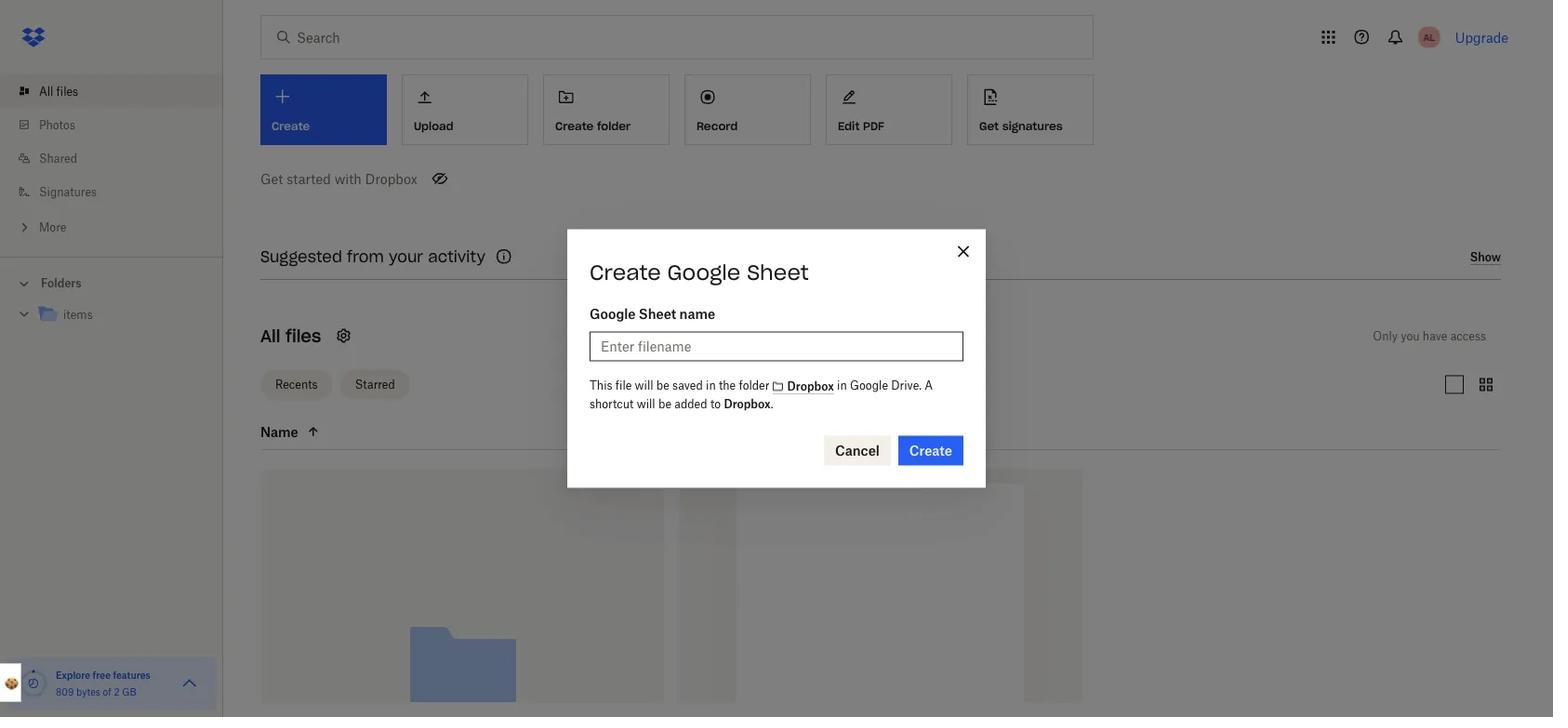 Task type: vqa. For each thing, say whether or not it's contained in the screenshot.
Edit Pdf
yes



Task type: describe. For each thing, give the bounding box(es) containing it.
only you have access
[[1374, 329, 1487, 343]]

name
[[680, 306, 716, 322]]

folder, items row
[[261, 469, 664, 717]]

cancel button
[[824, 436, 891, 466]]

0 vertical spatial dropbox
[[365, 171, 418, 187]]

record
[[697, 119, 738, 133]]

1 vertical spatial files
[[286, 325, 321, 347]]

have
[[1424, 329, 1448, 343]]

all files link
[[15, 74, 223, 108]]

access
[[1451, 329, 1487, 343]]

create google sheet dialog
[[568, 229, 986, 488]]

bytes
[[76, 686, 100, 698]]

files inside "all files" link
[[56, 84, 78, 98]]

name button
[[261, 421, 417, 443]]

edit pdf
[[838, 119, 885, 133]]

dropbox for dropbox
[[788, 380, 835, 393]]

this file will be saved in the folder
[[590, 379, 773, 393]]

.
[[771, 397, 774, 411]]

google sheet name
[[590, 306, 716, 322]]

edit pdf button
[[826, 74, 953, 145]]

the
[[719, 379, 736, 393]]

google for create google sheet
[[668, 259, 741, 285]]

saved
[[673, 379, 703, 393]]

suggested from your activity
[[261, 247, 486, 266]]

folder inside create google sheet dialog
[[739, 379, 770, 393]]

file
[[616, 379, 632, 393]]

photos
[[39, 118, 75, 132]]

all inside list item
[[39, 84, 53, 98]]

folders
[[41, 276, 81, 290]]

activity
[[428, 247, 486, 266]]

explore free features 809 bytes of 2 gb
[[56, 670, 151, 698]]

with
[[335, 171, 362, 187]]

upgrade
[[1456, 29, 1509, 45]]

features
[[113, 670, 151, 681]]

name
[[261, 424, 299, 440]]

you
[[1402, 329, 1421, 343]]

1 vertical spatial all files
[[261, 325, 321, 347]]

folders button
[[0, 269, 223, 296]]

started
[[287, 171, 331, 187]]

of
[[103, 686, 111, 698]]

signatures
[[1003, 119, 1063, 133]]

shared
[[39, 151, 77, 165]]

shared link
[[15, 141, 223, 175]]

get for get signatures
[[980, 119, 1000, 133]]

recents button
[[261, 370, 333, 400]]

free
[[93, 670, 111, 681]]

file, resume.pdf row
[[679, 469, 1082, 717]]

all files inside "all files" link
[[39, 84, 78, 98]]

1 vertical spatial all
[[261, 325, 280, 347]]

from
[[347, 247, 384, 266]]



Task type: locate. For each thing, give the bounding box(es) containing it.
0 vertical spatial sheet
[[747, 259, 809, 285]]

pdf
[[864, 119, 885, 133]]

google left the drive.
[[851, 379, 889, 393]]

dropbox .
[[724, 397, 774, 411]]

0 horizontal spatial folder
[[597, 119, 631, 133]]

all
[[39, 84, 53, 98], [261, 325, 280, 347]]

will right shortcut
[[637, 397, 656, 411]]

get started with dropbox
[[261, 171, 418, 187]]

1 horizontal spatial files
[[286, 325, 321, 347]]

0 vertical spatial get
[[980, 119, 1000, 133]]

0 horizontal spatial google
[[590, 306, 636, 322]]

to
[[711, 397, 721, 411]]

in
[[706, 379, 716, 393], [838, 379, 847, 393]]

1 horizontal spatial all
[[261, 325, 280, 347]]

2 in from the left
[[838, 379, 847, 393]]

2 horizontal spatial google
[[851, 379, 889, 393]]

record button
[[685, 74, 811, 145]]

folder inside create folder button
[[597, 119, 631, 133]]

dropbox inside button
[[788, 380, 835, 393]]

create
[[556, 119, 594, 133], [590, 259, 661, 285], [910, 443, 953, 459]]

1 horizontal spatial sheet
[[747, 259, 809, 285]]

gb
[[122, 686, 137, 698]]

all files up recents button
[[261, 325, 321, 347]]

create inside button
[[556, 119, 594, 133]]

create button
[[899, 436, 964, 466]]

1 vertical spatial create
[[590, 259, 661, 285]]

0 horizontal spatial all
[[39, 84, 53, 98]]

shortcut
[[590, 397, 634, 411]]

dropbox
[[365, 171, 418, 187], [788, 380, 835, 393], [724, 397, 771, 411]]

0 vertical spatial all
[[39, 84, 53, 98]]

0 horizontal spatial dropbox
[[365, 171, 418, 187]]

files
[[56, 84, 78, 98], [286, 325, 321, 347]]

dropbox down the
[[724, 397, 771, 411]]

1 horizontal spatial google
[[668, 259, 741, 285]]

all files
[[39, 84, 78, 98], [261, 325, 321, 347]]

photos link
[[15, 108, 223, 141]]

your
[[389, 247, 424, 266]]

items
[[63, 308, 93, 322]]

dropbox down google sheet shortcut name text input text field
[[788, 380, 835, 393]]

this
[[590, 379, 613, 393]]

sheet up google sheet shortcut name text input text field
[[747, 259, 809, 285]]

create folder
[[556, 119, 631, 133]]

2 vertical spatial google
[[851, 379, 889, 393]]

0 horizontal spatial get
[[261, 171, 283, 187]]

1 vertical spatial dropbox
[[788, 380, 835, 393]]

809
[[56, 686, 74, 698]]

0 horizontal spatial sheet
[[639, 306, 677, 322]]

0 vertical spatial all files
[[39, 84, 78, 98]]

get inside get signatures button
[[980, 119, 1000, 133]]

be
[[657, 379, 670, 393], [659, 397, 672, 411]]

1 vertical spatial google
[[590, 306, 636, 322]]

1 horizontal spatial dropbox
[[724, 397, 771, 411]]

will inside in google drive. a shortcut will be added to
[[637, 397, 656, 411]]

all up photos
[[39, 84, 53, 98]]

google up file
[[590, 306, 636, 322]]

more
[[39, 220, 66, 234]]

be left saved
[[657, 379, 670, 393]]

1 vertical spatial be
[[659, 397, 672, 411]]

1 horizontal spatial folder
[[739, 379, 770, 393]]

0 horizontal spatial all files
[[39, 84, 78, 98]]

drive.
[[892, 379, 922, 393]]

1 vertical spatial will
[[637, 397, 656, 411]]

dropbox for dropbox .
[[724, 397, 771, 411]]

1 horizontal spatial all files
[[261, 325, 321, 347]]

files up recents
[[286, 325, 321, 347]]

1 vertical spatial get
[[261, 171, 283, 187]]

cancel
[[836, 443, 880, 459]]

0 vertical spatial google
[[668, 259, 741, 285]]

a
[[925, 379, 933, 393]]

Google Sheet name text field
[[601, 336, 953, 357]]

0 vertical spatial files
[[56, 84, 78, 98]]

explore
[[56, 670, 90, 681]]

1 vertical spatial folder
[[739, 379, 770, 393]]

sheet
[[747, 259, 809, 285], [639, 306, 677, 322]]

get for get started with dropbox
[[261, 171, 283, 187]]

create inside button
[[910, 443, 953, 459]]

all up recents button
[[261, 325, 280, 347]]

2
[[114, 686, 120, 698]]

edit
[[838, 119, 860, 133]]

suggested
[[261, 247, 342, 266]]

files up photos
[[56, 84, 78, 98]]

2 horizontal spatial dropbox
[[788, 380, 835, 393]]

1 horizontal spatial in
[[838, 379, 847, 393]]

starred button
[[340, 370, 410, 400]]

dropbox right with
[[365, 171, 418, 187]]

create google sheet
[[590, 259, 809, 285]]

items link
[[37, 303, 208, 328]]

list
[[0, 63, 223, 257]]

2 vertical spatial dropbox
[[724, 397, 771, 411]]

get signatures button
[[968, 74, 1094, 145]]

recents
[[275, 378, 318, 392]]

be inside in google drive. a shortcut will be added to
[[659, 397, 672, 411]]

upgrade link
[[1456, 29, 1509, 45]]

dropbox image
[[15, 19, 52, 56]]

dropbox button
[[771, 379, 835, 394]]

will
[[635, 379, 654, 393], [637, 397, 656, 411]]

all files up photos
[[39, 84, 78, 98]]

0 horizontal spatial files
[[56, 84, 78, 98]]

will right file
[[635, 379, 654, 393]]

1 vertical spatial sheet
[[639, 306, 677, 322]]

added
[[675, 397, 708, 411]]

get signatures
[[980, 119, 1063, 133]]

create folder button
[[543, 74, 670, 145]]

starred
[[355, 378, 395, 392]]

0 vertical spatial be
[[657, 379, 670, 393]]

be down this file will be saved in the folder
[[659, 397, 672, 411]]

folder
[[597, 119, 631, 133], [739, 379, 770, 393]]

in inside in google drive. a shortcut will be added to
[[838, 379, 847, 393]]

google inside in google drive. a shortcut will be added to
[[851, 379, 889, 393]]

0 vertical spatial create
[[556, 119, 594, 133]]

quota usage element
[[19, 669, 48, 699]]

google
[[668, 259, 741, 285], [590, 306, 636, 322], [851, 379, 889, 393]]

in right dropbox button
[[838, 379, 847, 393]]

in left the
[[706, 379, 716, 393]]

only
[[1374, 329, 1399, 343]]

all files list item
[[0, 74, 223, 108]]

create for create google sheet
[[590, 259, 661, 285]]

0 vertical spatial folder
[[597, 119, 631, 133]]

0 horizontal spatial in
[[706, 379, 716, 393]]

2 vertical spatial create
[[910, 443, 953, 459]]

list containing all files
[[0, 63, 223, 257]]

in google drive. a shortcut will be added to
[[590, 379, 933, 411]]

get left started
[[261, 171, 283, 187]]

get left the signatures
[[980, 119, 1000, 133]]

get
[[980, 119, 1000, 133], [261, 171, 283, 187]]

0 vertical spatial will
[[635, 379, 654, 393]]

1 horizontal spatial get
[[980, 119, 1000, 133]]

create for create folder
[[556, 119, 594, 133]]

1 in from the left
[[706, 379, 716, 393]]

signatures link
[[15, 175, 223, 208]]

signatures
[[39, 185, 97, 199]]

sheet left name
[[639, 306, 677, 322]]

more image
[[15, 218, 33, 237]]

google for in google drive. a shortcut will be added to
[[851, 379, 889, 393]]

google up name
[[668, 259, 741, 285]]



